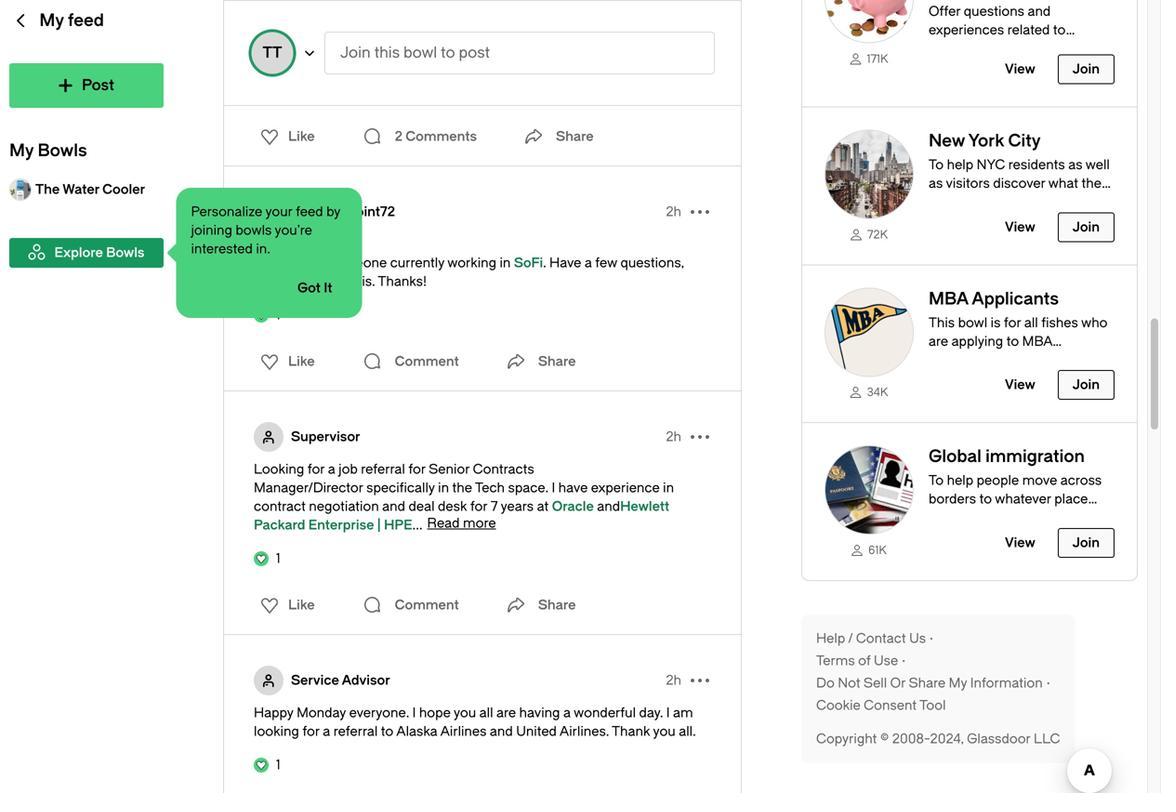 Task type: locate. For each thing, give the bounding box(es) containing it.
us
[[909, 631, 926, 646]]

rections list menu down packard
[[249, 590, 320, 620]]

i inside the hi all, happy monday.. i am currently working as a pm at
[[355, 12, 359, 27]]

1 vertical spatial looking
[[254, 462, 304, 477]]

am up "all."
[[673, 705, 693, 721]]

72k link
[[825, 227, 914, 242]]

2 vertical spatial rections list menu
[[249, 590, 320, 620]]

0 vertical spatial help
[[947, 157, 974, 173]]

1 vertical spatial comment button
[[358, 587, 464, 624]]

interested down joining
[[191, 241, 253, 257]]

toogle identity image
[[254, 197, 284, 227]]

7
[[491, 499, 498, 514]]

all inside happy monday everyone. i hope you all are having a wonderful day. i am looking for a referral to  alaska airlines  and united airlines. thank you all.
[[479, 705, 493, 721]]

toogle identity image for supervisor
[[254, 422, 284, 452]]

reply
[[298, 274, 327, 289]]

pm
[[523, 12, 543, 27]]

have
[[550, 255, 581, 271]]

0 vertical spatial am
[[362, 12, 382, 27]]

terms
[[816, 653, 855, 669]]

0 vertical spatial feed
[[68, 11, 104, 30]]

referral down everyone.
[[334, 724, 378, 739]]

rections list menu up your
[[249, 122, 320, 152]]

like up service
[[288, 597, 315, 613]]

to
[[1053, 23, 1066, 38], [441, 44, 455, 61], [401, 49, 414, 64], [929, 213, 941, 228], [1007, 334, 1019, 349], [980, 492, 992, 507], [381, 724, 394, 739]]

t down 'all,'
[[263, 44, 272, 61]]

do
[[816, 675, 835, 691]]

join this bowl to post button
[[324, 32, 715, 74]]

3 2h link from the top
[[666, 671, 682, 690]]

. left any at top
[[598, 30, 601, 46]]

you down day.
[[653, 724, 676, 739]]

share button for comment
[[501, 587, 576, 624]]

hi everyone, looking for someone currently working in sofi
[[254, 237, 543, 271]]

help / contact us terms of use do not sell or share my information cookie consent tool
[[816, 631, 1043, 713]]

0 vertical spatial interested
[[458, 30, 520, 46]]

i inside and i have come across a few roles that am interested in with
[[644, 12, 648, 27]]

oracle link
[[552, 499, 594, 514]]

1 rections list menu from the top
[[249, 122, 320, 152]]

new
[[929, 131, 965, 151]]

rections list menu for works at
[[249, 347, 320, 377]]

2h up questions,
[[666, 204, 682, 219]]

1 vertical spatial comment
[[395, 597, 459, 613]]

0 vertical spatial comment button
[[358, 343, 464, 380]]

0 vertical spatial my
[[39, 11, 64, 30]]

to left post
[[441, 44, 455, 61]]

comment for works at
[[395, 354, 459, 369]]

0 vertical spatial working
[[442, 12, 492, 27]]

1 vertical spatial share button
[[501, 587, 576, 624]]

1 vertical spatial am
[[435, 30, 455, 46]]

working inside the hi all, happy monday.. i am currently working as a pm at
[[442, 12, 492, 27]]

in down "pm"
[[523, 30, 534, 46]]

are
[[929, 334, 948, 349], [496, 705, 516, 721]]

negotiation
[[309, 499, 379, 514]]

happy inside the hi all, happy monday.. i am currently working as a pm at
[[254, 12, 293, 27]]

0 horizontal spatial mba
[[929, 289, 968, 309]]

2 horizontal spatial am
[[673, 705, 693, 721]]

2 horizontal spatial .
[[598, 30, 601, 46]]

0 vertical spatial mba
[[929, 289, 968, 309]]

2 rections list menu from the top
[[249, 347, 320, 377]]

with
[[537, 30, 563, 46]]

3 rections list menu from the top
[[249, 590, 320, 620]]

image for bowl image up 34k link
[[825, 288, 914, 377]]

0 horizontal spatial bowl
[[404, 44, 437, 61]]

and left united
[[490, 724, 513, 739]]

happy monday everyone. i hope you all are having a wonderful day. i am looking for a referral to  alaska airlines  and united airlines. thank you all.
[[254, 705, 696, 739]]

image for bowl image up '61k' link
[[825, 446, 914, 535]]

my inside the 'help / contact us terms of use do not sell or share my information cookie consent tool'
[[949, 675, 967, 691]]

a down monday..
[[338, 30, 345, 46]]

2 hi from the top
[[254, 237, 267, 252]]

. for any
[[598, 30, 601, 46]]

meta right with
[[566, 30, 598, 46]]

help inside the new york city to help nyc residents as well as visitors discover what the world's most popular city has to offer!
[[947, 157, 974, 173]]

1 vertical spatial help
[[947, 473, 974, 488]]

at right works
[[332, 204, 344, 219]]

0 horizontal spatial across
[[293, 30, 334, 46]]

2 comment from the top
[[395, 597, 459, 613]]

in inside and i have come across a few roles that am interested in with
[[523, 30, 534, 46]]

0 vertical spatial more actions image
[[685, 197, 715, 227]]

0 vertical spatial 2h link
[[666, 203, 682, 221]]

. inside . have a few questions, please reply on this. thanks!
[[543, 255, 546, 271]]

to
[[929, 157, 944, 173], [929, 473, 944, 488]]

1 horizontal spatial you
[[653, 724, 676, 739]]

hi for hi everyone, looking for someone currently working in sofi
[[254, 237, 267, 252]]

this
[[929, 315, 955, 331]]

as
[[495, 12, 509, 27], [1069, 157, 1083, 173], [929, 176, 943, 191]]

1 vertical spatial 2h
[[666, 429, 682, 444]]

in left sofi
[[500, 255, 511, 271]]

hi inside the hi all, happy monday.. i am currently working as a pm at
[[254, 0, 267, 8]]

2 vertical spatial 1
[[276, 757, 280, 773]]

2 happy from the top
[[254, 705, 293, 721]]

i up generous
[[644, 12, 648, 27]]

my inside "link"
[[39, 11, 64, 30]]

1 vertical spatial are
[[496, 705, 516, 721]]

2 like from the top
[[288, 354, 315, 369]]

1 down please
[[276, 307, 280, 323]]

1 horizontal spatial few
[[595, 255, 617, 271]]

mba down fishes
[[1022, 334, 1053, 349]]

1 horizontal spatial bowl
[[958, 315, 988, 331]]

for right is
[[1004, 315, 1021, 331]]

rections list menu
[[249, 122, 320, 152], [249, 347, 320, 377], [249, 590, 320, 620]]

1 comment button from the top
[[358, 343, 464, 380]]

1 horizontal spatial across
[[1061, 473, 1102, 488]]

0 vertical spatial are
[[929, 334, 948, 349]]

specifically
[[366, 480, 435, 496]]

1 2h link from the top
[[666, 203, 682, 221]]

hewlett
[[620, 499, 670, 514]]

sofi link
[[514, 255, 543, 271]]

across inside global immigration to help people move across borders to whatever place they feel at home.
[[1061, 473, 1102, 488]]

happy down 'all,'
[[254, 12, 293, 27]]

2 1 from the top
[[276, 551, 280, 566]]

0 vertical spatial few
[[348, 30, 370, 46]]

0 horizontal spatial have
[[559, 480, 588, 496]]

1 more actions image from the top
[[685, 197, 715, 227]]

1 happy from the top
[[254, 12, 293, 27]]

service
[[291, 673, 339, 688]]

my for my feed
[[39, 11, 64, 30]]

bowl right this at the left top of page
[[404, 44, 437, 61]]

and down experience
[[597, 499, 620, 514]]

wonderful
[[574, 705, 636, 721]]

monday..
[[297, 12, 352, 27]]

currently up the thanks!
[[390, 255, 444, 271]]

1 vertical spatial mba
[[1022, 334, 1053, 349]]

0 vertical spatial .
[[598, 30, 601, 46]]

1 horizontal spatial mba
[[1022, 334, 1053, 349]]

0 horizontal spatial interested
[[191, 241, 253, 257]]

2 vertical spatial .
[[543, 255, 546, 271]]

is
[[991, 315, 1001, 331]]

2h
[[666, 204, 682, 219], [666, 429, 682, 444], [666, 673, 682, 688]]

and up any at top
[[618, 12, 641, 27]]

to down world's
[[929, 213, 941, 228]]

working up . any generous meta employees willing to offer a referral? meta . meta
[[442, 12, 492, 27]]

to inside mba applicants this bowl is for all fishes who are applying to mba programs
[[1007, 334, 1019, 349]]

0 vertical spatial 2h
[[666, 204, 682, 219]]

help inside global immigration to help people move across borders to whatever place they feel at home.
[[947, 473, 974, 488]]

help up the visitors
[[947, 157, 974, 173]]

across up place
[[1061, 473, 1102, 488]]

0 horizontal spatial am
[[362, 12, 382, 27]]

2 vertical spatial my
[[949, 675, 967, 691]]

feed inside 'personalize your feed by joining bowls you're interested in.'
[[296, 204, 323, 219]]

mba applicants this bowl is for all fishes who are applying to mba programs
[[929, 289, 1108, 368]]

across inside and i have come across a few roles that am interested in with
[[293, 30, 334, 46]]

toogle identity image
[[254, 422, 284, 452], [254, 666, 284, 695]]

1 vertical spatial the
[[452, 480, 472, 496]]

2h link up "all."
[[666, 671, 682, 690]]

read more
[[427, 516, 496, 531]]

2 vertical spatial like
[[288, 597, 315, 613]]

1 to from the top
[[929, 157, 944, 173]]

2 looking from the top
[[254, 462, 304, 477]]

a inside looking for a job referral for senior contracts manager/director specifically in the tech space. i have experience in contract negotiation and deal desk for 7 years at
[[328, 462, 335, 477]]

as up what
[[1069, 157, 1083, 173]]

0 vertical spatial rections list menu
[[249, 122, 320, 152]]

of
[[858, 653, 871, 669]]

0 vertical spatial like
[[288, 129, 315, 144]]

all inside mba applicants this bowl is for all fishes who are applying to mba programs
[[1025, 315, 1038, 331]]

hi down toogle identity image
[[254, 237, 267, 252]]

comment button
[[358, 343, 464, 380], [358, 587, 464, 624]]

more actions image
[[685, 197, 715, 227], [685, 666, 715, 695]]

the up desk
[[452, 480, 472, 496]]

personalize your feed by joining bowls you're interested in. dialog
[[176, 188, 362, 318]]

contract
[[254, 499, 306, 514]]

at inside the hi all, happy monday.. i am currently working as a pm at
[[547, 12, 558, 27]]

referral inside happy monday everyone. i hope you all are having a wonderful day. i am looking for a referral to  alaska airlines  and united airlines. thank you all.
[[334, 724, 378, 739]]

comment button down ...
[[358, 587, 464, 624]]

i right monday..
[[355, 12, 359, 27]]

. down with
[[549, 49, 552, 64]]

read more button
[[427, 516, 496, 531]]

this.
[[350, 274, 375, 289]]

. for have
[[543, 255, 546, 271]]

information
[[971, 675, 1043, 691]]

in
[[523, 30, 534, 46], [500, 255, 511, 271], [438, 480, 449, 496], [663, 480, 674, 496]]

1 vertical spatial image for bowl image
[[825, 288, 914, 377]]

the up "has" at the top of page
[[1082, 176, 1102, 191]]

for down monday
[[302, 724, 320, 739]]

1 for supervisor
[[276, 551, 280, 566]]

to right the applying
[[1007, 334, 1019, 349]]

investments
[[929, 60, 1005, 75]]

0 vertical spatial all
[[1025, 315, 1038, 331]]

a right offer
[[449, 49, 457, 64]]

0 horizontal spatial as
[[495, 12, 509, 27]]

to down new
[[929, 157, 944, 173]]

all up airlines
[[479, 705, 493, 721]]

toogle identity image left supervisor button
[[254, 422, 284, 452]]

i right space.
[[552, 480, 555, 496]]

2 comment button from the top
[[358, 587, 464, 624]]

0 horizontal spatial all
[[479, 705, 493, 721]]

comment down the thanks!
[[395, 354, 459, 369]]

hpe
[[384, 517, 412, 533]]

any
[[604, 30, 628, 46]]

1 vertical spatial currently
[[390, 255, 444, 271]]

comment button down the thanks!
[[358, 343, 464, 380]]

share for share popup button
[[538, 354, 576, 369]]

1 vertical spatial like
[[288, 354, 315, 369]]

working left sofi link
[[447, 255, 497, 271]]

looking
[[254, 724, 299, 739]]

0 horizontal spatial .
[[543, 255, 546, 271]]

2 help from the top
[[947, 473, 974, 488]]

toogle identity image left service
[[254, 666, 284, 695]]

as up world's
[[929, 176, 943, 191]]

0 vertical spatial as
[[495, 12, 509, 27]]

are inside mba applicants this bowl is for all fishes who are applying to mba programs
[[929, 334, 948, 349]]

people
[[977, 473, 1019, 488]]

1 hi from the top
[[254, 0, 267, 8]]

few right 'have'
[[595, 255, 617, 271]]

move
[[1022, 473, 1057, 488]]

all for monday
[[479, 705, 493, 721]]

hi left 'all,'
[[254, 0, 267, 8]]

has
[[1086, 195, 1108, 210]]

0 horizontal spatial are
[[496, 705, 516, 721]]

meta
[[566, 30, 598, 46], [254, 49, 285, 64], [514, 49, 546, 64], [555, 49, 586, 64]]

have inside looking for a job referral for senior contracts manager/director specifically in the tech space. i have experience in contract negotiation and deal desk for 7 years at
[[559, 480, 588, 496]]

0 horizontal spatial few
[[348, 30, 370, 46]]

1 like from the top
[[288, 129, 315, 144]]

1 vertical spatial to
[[929, 473, 944, 488]]

0 vertical spatial comment
[[395, 354, 459, 369]]

and inside looking for a job referral for senior contracts manager/director specifically in the tech space. i have experience in contract negotiation and deal desk for 7 years at
[[382, 499, 405, 514]]

share
[[556, 129, 594, 144], [538, 354, 576, 369], [538, 597, 576, 613], [909, 675, 946, 691]]

2 vertical spatial am
[[673, 705, 693, 721]]

hi inside the hi everyone, looking for someone currently working in sofi
[[254, 237, 267, 252]]

at right feel
[[984, 510, 996, 526]]

are down this at the top right of page
[[929, 334, 948, 349]]

1 vertical spatial rections list menu
[[249, 347, 320, 377]]

the water cooler
[[35, 182, 145, 197]]

cookie consent tool link
[[816, 696, 946, 715]]

1 horizontal spatial .
[[549, 49, 552, 64]]

0 vertical spatial across
[[293, 30, 334, 46]]

currently up that
[[385, 12, 439, 27]]

mba
[[929, 289, 968, 309], [1022, 334, 1053, 349]]

1 looking from the top
[[254, 255, 304, 271]]

like for works at
[[288, 354, 315, 369]]

0 vertical spatial referral
[[361, 462, 405, 477]]

1 horizontal spatial are
[[929, 334, 948, 349]]

1 1 from the top
[[276, 307, 280, 323]]

2h up "all."
[[666, 673, 682, 688]]

1 vertical spatial across
[[1061, 473, 1102, 488]]

1 horizontal spatial my
[[39, 11, 64, 30]]

to up borders
[[929, 473, 944, 488]]

2 image for bowl image from the top
[[825, 288, 914, 377]]

1 horizontal spatial interested
[[458, 30, 520, 46]]

image for bowl image
[[825, 130, 914, 219], [825, 288, 914, 377], [825, 446, 914, 535]]

more actions image for happy monday everyone. i hope you all are having a wonderful day. i am looking for a referral to  alaska airlines  and united airlines. thank you all.
[[685, 666, 715, 695]]

and up hpe at the left of page
[[382, 499, 405, 514]]

you up airlines
[[454, 705, 476, 721]]

service advisor
[[291, 673, 390, 688]]

0 horizontal spatial my
[[9, 141, 34, 160]]

to right this at the left top of page
[[401, 49, 414, 64]]

1 image for bowl image from the top
[[825, 130, 914, 219]]

0 vertical spatial image for bowl image
[[825, 130, 914, 219]]

1 down looking
[[276, 757, 280, 773]]

1 vertical spatial hi
[[254, 237, 267, 252]]

a inside . have a few questions, please reply on this. thanks!
[[585, 255, 592, 271]]

service advisor button
[[291, 671, 390, 690]]

2 vertical spatial 2h
[[666, 673, 682, 688]]

to inside the new york city to help nyc residents as well as visitors discover what the world's most popular city has to offer!
[[929, 213, 941, 228]]

0 horizontal spatial feed
[[68, 11, 104, 30]]

looking up please
[[254, 255, 304, 271]]

for inside mba applicants this bowl is for all fishes who are applying to mba programs
[[1004, 315, 1021, 331]]

at down space.
[[537, 499, 549, 514]]

1 vertical spatial feed
[[296, 204, 323, 219]]

help up borders
[[947, 473, 974, 488]]

am up roles
[[362, 12, 382, 27]]

share inside popup button
[[538, 354, 576, 369]]

2h for hi everyone, looking for someone currently working in
[[666, 204, 682, 219]]

at inside looking for a job referral for senior contracts manager/director specifically in the tech space. i have experience in contract negotiation and deal desk for 7 years at
[[537, 499, 549, 514]]

interested up the referral?
[[458, 30, 520, 46]]

programs
[[929, 352, 989, 368]]

sell
[[864, 675, 887, 691]]

for inside the hi everyone, looking for someone currently working in sofi
[[308, 255, 325, 271]]

this
[[374, 44, 400, 61]]

bowl up the applying
[[958, 315, 988, 331]]

post
[[459, 44, 490, 61]]

1 horizontal spatial all
[[1025, 315, 1038, 331]]

0 vertical spatial have
[[651, 12, 680, 27]]

t
[[263, 44, 272, 61], [272, 44, 282, 61]]

hi
[[254, 0, 267, 8], [254, 237, 267, 252]]

0 vertical spatial currently
[[385, 12, 439, 27]]

0 vertical spatial looking
[[254, 255, 304, 271]]

2 vertical spatial image for bowl image
[[825, 446, 914, 535]]

1 horizontal spatial the
[[1082, 176, 1102, 191]]

2 more actions image from the top
[[685, 666, 715, 695]]

at up with
[[547, 12, 558, 27]]

by
[[326, 204, 340, 219]]

image for bowl image up 72k link
[[825, 130, 914, 219]]

1 horizontal spatial am
[[435, 30, 455, 46]]

1 vertical spatial bowl
[[958, 315, 988, 331]]

1 horizontal spatial as
[[929, 176, 943, 191]]

1 vertical spatial as
[[1069, 157, 1083, 173]]

hewlett packard enterprise | hpe
[[254, 499, 670, 533]]

comment button for supervisor
[[358, 587, 464, 624]]

hi all, happy monday.. i am currently working as a pm at
[[254, 0, 562, 27]]

1 vertical spatial interested
[[191, 241, 253, 257]]

am up offer
[[435, 30, 455, 46]]

0 vertical spatial happy
[[254, 12, 293, 27]]

0 horizontal spatial the
[[452, 480, 472, 496]]

a
[[512, 12, 520, 27], [338, 30, 345, 46], [449, 49, 457, 64], [585, 255, 592, 271], [328, 462, 335, 477], [563, 705, 571, 721], [323, 724, 330, 739]]

share for 2 comments's share dropdown button
[[556, 129, 594, 144]]

0 vertical spatial you
[[454, 705, 476, 721]]

well
[[1086, 157, 1110, 173]]

3 2h from the top
[[666, 673, 682, 688]]

72k
[[867, 228, 888, 241]]

few up willing
[[348, 30, 370, 46]]

34k
[[867, 386, 888, 399]]

1 vertical spatial toogle identity image
[[254, 666, 284, 695]]

2h link up questions,
[[666, 203, 682, 221]]

in down senior
[[438, 480, 449, 496]]

0 vertical spatial toogle identity image
[[254, 422, 284, 452]]

like up supervisor
[[288, 354, 315, 369]]

they
[[929, 510, 955, 526]]

in up hewlett
[[663, 480, 674, 496]]

help / contact us link
[[816, 629, 937, 648]]

3 image for bowl image from the top
[[825, 446, 914, 535]]

1 vertical spatial have
[[559, 480, 588, 496]]

llc
[[1034, 731, 1060, 747]]

at inside global immigration to help people move across borders to whatever place they feel at home.
[[984, 510, 996, 526]]

works
[[291, 204, 329, 219]]

1 vertical spatial 2h link
[[666, 428, 682, 446]]

visitors
[[946, 176, 990, 191]]

am
[[362, 12, 382, 27], [435, 30, 455, 46], [673, 705, 693, 721]]

working
[[442, 12, 492, 27], [447, 255, 497, 271]]

1 help from the top
[[947, 157, 974, 173]]

referral up specifically
[[361, 462, 405, 477]]

generous
[[631, 30, 689, 46]]

happy up looking
[[254, 705, 293, 721]]

to down everyone.
[[381, 724, 394, 739]]

0 vertical spatial to
[[929, 157, 944, 173]]

mba up this at the top right of page
[[929, 289, 968, 309]]

and inside and i have come across a few roles that am interested in with
[[618, 12, 641, 27]]

a inside the hi all, happy monday.. i am currently working as a pm at
[[512, 12, 520, 27]]

interested inside 'personalize your feed by joining bowls you're interested in.'
[[191, 241, 253, 257]]

1 horizontal spatial have
[[651, 12, 680, 27]]

1 2h from the top
[[666, 204, 682, 219]]

0 vertical spatial hi
[[254, 0, 267, 8]]

3 like from the top
[[288, 597, 315, 613]]

world's
[[929, 195, 973, 210]]

rections list menu for supervisor
[[249, 590, 320, 620]]

a right 'have'
[[585, 255, 592, 271]]

a down monday
[[323, 724, 330, 739]]

for up reply
[[308, 255, 325, 271]]

2h left more actions image
[[666, 429, 682, 444]]

rections list menu down please
[[249, 347, 320, 377]]

1 vertical spatial working
[[447, 255, 497, 271]]

experience
[[591, 480, 660, 496]]

across up employees at left
[[293, 30, 334, 46]]

referral?
[[460, 49, 511, 64]]

like up works
[[288, 129, 315, 144]]

who
[[1081, 315, 1108, 331]]

2h link for happy monday everyone. i hope you all are having a wonderful day. i am looking for a referral to  alaska airlines  and united airlines. thank you all.
[[666, 671, 682, 690]]

1 vertical spatial few
[[595, 255, 617, 271]]

1 t from the left
[[263, 44, 272, 61]]

1 toogle identity image from the top
[[254, 422, 284, 452]]

a left "job"
[[328, 462, 335, 477]]

comment down ...
[[395, 597, 459, 613]]

all for applicants
[[1025, 315, 1038, 331]]

a left "pm"
[[512, 12, 520, 27]]

1 comment from the top
[[395, 354, 459, 369]]

2 toogle identity image from the top
[[254, 666, 284, 695]]

to inside the new york city to help nyc residents as well as visitors discover what the world's most popular city has to offer!
[[929, 157, 944, 173]]

few inside . have a few questions, please reply on this. thanks!
[[595, 255, 617, 271]]

2 to from the top
[[929, 473, 944, 488]]

1 vertical spatial happy
[[254, 705, 293, 721]]



Task type: describe. For each thing, give the bounding box(es) containing it.
experiences
[[929, 23, 1004, 38]]

2 t from the left
[[272, 44, 282, 61]]

supervisor button
[[291, 428, 360, 446]]

comment button for works at
[[358, 343, 464, 380]]

offer
[[417, 49, 446, 64]]

meta down come
[[254, 49, 285, 64]]

am inside the hi all, happy monday.. i am currently working as a pm at
[[362, 12, 382, 27]]

having
[[519, 705, 560, 721]]

looking inside the hi everyone, looking for someone currently working in sofi
[[254, 255, 304, 271]]

to inside happy monday everyone. i hope you all are having a wonderful day. i am looking for a referral to  alaska airlines  and united airlines. thank you all.
[[381, 724, 394, 739]]

tool
[[920, 698, 946, 713]]

2 2h link from the top
[[666, 428, 682, 446]]

thank
[[612, 724, 650, 739]]

everyone.
[[349, 705, 409, 721]]

interested inside and i have come across a few roles that am interested in with
[[458, 30, 520, 46]]

2 2h from the top
[[666, 429, 682, 444]]

join this bowl to post
[[340, 44, 490, 61]]

years
[[501, 499, 534, 514]]

3 1 from the top
[[276, 757, 280, 773]]

currently inside the hi all, happy monday.. i am currently working as a pm at
[[385, 12, 439, 27]]

help
[[816, 631, 845, 646]]

currently inside the hi everyone, looking for someone currently working in sofi
[[390, 255, 444, 271]]

the inside the new york city to help nyc residents as well as visitors discover what the world's most popular city has to offer!
[[1082, 176, 1102, 191]]

are inside happy monday everyone. i hope you all are having a wonderful day. i am looking for a referral to  alaska airlines  and united airlines. thank you all.
[[496, 705, 516, 721]]

your
[[265, 204, 293, 219]]

|
[[377, 517, 381, 533]]

image for bowl image for global immigration
[[825, 446, 914, 535]]

roles
[[374, 30, 404, 46]]

to inside offer questions and experiences related to personal finance and investments
[[1053, 23, 1066, 38]]

. have a few questions, please reply on this. thanks!
[[254, 255, 684, 289]]

as inside the hi all, happy monday.. i am currently working as a pm at
[[495, 12, 509, 27]]

alaska
[[396, 724, 438, 739]]

questions,
[[621, 255, 684, 271]]

171k link
[[825, 51, 914, 66]]

discover
[[993, 176, 1046, 191]]

bowls
[[38, 141, 87, 160]]

2 comments
[[395, 129, 477, 144]]

tech
[[475, 480, 505, 496]]

hi for hi all, happy monday.. i am currently working as a pm at
[[254, 0, 267, 8]]

the
[[35, 182, 60, 197]]

in.
[[256, 241, 270, 257]]

2 horizontal spatial as
[[1069, 157, 1083, 173]]

manager/director
[[254, 480, 363, 496]]

looking for a job referral for senior contracts manager/director specifically in the tech space. i have experience in contract negotiation and deal desk for 7 years at
[[254, 462, 674, 514]]

comments
[[406, 129, 477, 144]]

oracle
[[552, 499, 594, 514]]

meta down meta link
[[555, 49, 586, 64]]

personalize
[[191, 204, 262, 219]]

thanks!
[[378, 274, 427, 289]]

whatever
[[995, 492, 1051, 507]]

that
[[407, 30, 431, 46]]

more actions image for hi everyone, looking for someone currently working in
[[685, 197, 715, 227]]

2h link for hi everyone, looking for someone currently working in
[[666, 203, 682, 221]]

to inside . any generous meta employees willing to offer a referral? meta . meta
[[401, 49, 414, 64]]

am inside and i have come across a few roles that am interested in with
[[435, 30, 455, 46]]

bowl inside mba applicants this bowl is for all fishes who are applying to mba programs
[[958, 315, 988, 331]]

a inside . any generous meta employees willing to offer a referral? meta . meta
[[449, 49, 457, 64]]

a up airlines.
[[563, 705, 571, 721]]

...
[[412, 517, 423, 533]]

bowl inside button
[[404, 44, 437, 61]]

questions
[[964, 4, 1025, 19]]

and inside happy monday everyone. i hope you all are having a wonderful day. i am looking for a referral to  alaska airlines  and united airlines. thank you all.
[[490, 724, 513, 739]]

looking inside looking for a job referral for senior contracts manager/director specifically in the tech space. i have experience in contract negotiation and deal desk for 7 years at
[[254, 462, 304, 477]]

for up specifically
[[408, 462, 426, 477]]

2
[[395, 129, 403, 144]]

related
[[1008, 23, 1050, 38]]

and up related
[[1028, 4, 1051, 19]]

personal
[[929, 41, 983, 56]]

senior
[[429, 462, 470, 477]]

copyright
[[816, 731, 877, 747]]

share button for 2 comments
[[519, 118, 594, 155]]

1 vertical spatial you
[[653, 724, 676, 739]]

the water cooler link
[[9, 171, 164, 208]]

hope
[[419, 705, 451, 721]]

few inside and i have come across a few roles that am interested in with
[[348, 30, 370, 46]]

like for supervisor
[[288, 597, 315, 613]]

1 vertical spatial .
[[549, 49, 552, 64]]

share for share dropdown button associated with comment
[[538, 597, 576, 613]]

meta link
[[566, 30, 598, 46]]

feed inside "link"
[[68, 11, 104, 30]]

171k
[[867, 53, 888, 66]]

enterprise
[[308, 517, 374, 533]]

0 horizontal spatial you
[[454, 705, 476, 721]]

contact
[[856, 631, 906, 646]]

for inside happy monday everyone. i hope you all are having a wonderful day. i am looking for a referral to  alaska airlines  and united airlines. thank you all.
[[302, 724, 320, 739]]

more actions image
[[685, 422, 715, 452]]

happy inside happy monday everyone. i hope you all are having a wonderful day. i am looking for a referral to  alaska airlines  and united airlines. thank you all.
[[254, 705, 293, 721]]

2 comments button
[[358, 118, 482, 155]]

34k link
[[825, 384, 914, 400]]

place
[[1055, 492, 1088, 507]]

share inside the 'help / contact us terms of use do not sell or share my information cookie consent tool'
[[909, 675, 946, 691]]

contracts
[[473, 462, 534, 477]]

someone
[[328, 255, 387, 271]]

finance
[[986, 41, 1032, 56]]

i right day.
[[666, 705, 670, 721]]

1 for works at
[[276, 307, 280, 323]]

for left the 7
[[470, 499, 488, 514]]

personalize your feed by joining bowls you're interested in.
[[191, 204, 344, 257]]

the inside looking for a job referral for senior contracts manager/director specifically in the tech space. i have experience in contract negotiation and deal desk for 7 years at
[[452, 480, 472, 496]]

. any generous meta employees willing to offer a referral? meta . meta
[[254, 30, 689, 64]]

to inside button
[[441, 44, 455, 61]]

everyone,
[[271, 237, 331, 252]]

most
[[976, 195, 1008, 210]]

have inside and i have come across a few roles that am interested in with
[[651, 12, 680, 27]]

referral inside looking for a job referral for senior contracts manager/director specifically in the tech space. i have experience in contract negotiation and deal desk for 7 years at
[[361, 462, 405, 477]]

hewlett packard enterprise | hpe link
[[254, 499, 670, 533]]

my feed link
[[9, 0, 164, 63]]

toogle identity image for service advisor
[[254, 666, 284, 695]]

city
[[1008, 131, 1041, 151]]

cooler
[[102, 182, 145, 197]]

i inside looking for a job referral for senior contracts manager/director specifically in the tech space. i have experience in contract negotiation and deal desk for 7 years at
[[552, 480, 555, 496]]

for up manager/director
[[308, 462, 325, 477]]

global immigration to help people move across borders to whatever place they feel at home.
[[929, 447, 1102, 526]]

offer!
[[945, 213, 978, 228]]

/
[[848, 631, 853, 646]]

york
[[969, 131, 1004, 151]]

oracle and
[[552, 499, 620, 514]]

copyright © 2008-2024, glassdoor llc
[[816, 731, 1060, 747]]

consent
[[864, 698, 917, 713]]

comment for supervisor
[[395, 597, 459, 613]]

bowls
[[236, 223, 272, 238]]

applicants
[[972, 289, 1059, 309]]

airlines
[[440, 724, 487, 739]]

monday
[[297, 705, 346, 721]]

meta down with
[[514, 49, 546, 64]]

come
[[254, 30, 290, 46]]

desk
[[438, 499, 467, 514]]

all.
[[679, 724, 696, 739]]

image for bowl image for new york city
[[825, 130, 914, 219]]

sofi
[[514, 255, 543, 271]]

2 vertical spatial as
[[929, 176, 943, 191]]

t t
[[263, 44, 282, 61]]

i up alaska
[[412, 705, 416, 721]]

image for bowl image for mba applicants
[[825, 288, 914, 377]]

2h for happy monday everyone. i hope you all are having a wonderful day. i am looking for a referral to  alaska airlines  and united airlines. thank you all.
[[666, 673, 682, 688]]

a inside and i have come across a few roles that am interested in with
[[338, 30, 345, 46]]

am inside happy monday everyone. i hope you all are having a wonderful day. i am looking for a referral to  alaska airlines  and united airlines. thank you all.
[[673, 705, 693, 721]]

airlines.
[[560, 724, 609, 739]]

my bowls
[[9, 141, 87, 160]]

2024,
[[930, 731, 964, 747]]

and down related
[[1035, 41, 1058, 56]]

working inside the hi everyone, looking for someone currently working in sofi
[[447, 255, 497, 271]]

my for my bowls
[[9, 141, 34, 160]]

to inside global immigration to help people move across borders to whatever place they feel at home.
[[929, 473, 944, 488]]

join
[[340, 44, 371, 61]]

you're
[[275, 223, 312, 238]]

to inside global immigration to help people move across borders to whatever place they feel at home.
[[980, 492, 992, 507]]

united
[[516, 724, 557, 739]]

61k link
[[825, 542, 914, 558]]

in inside the hi everyone, looking for someone currently working in sofi
[[500, 255, 511, 271]]



Task type: vqa. For each thing, say whether or not it's contained in the screenshot.
Members on the left top of the page
no



